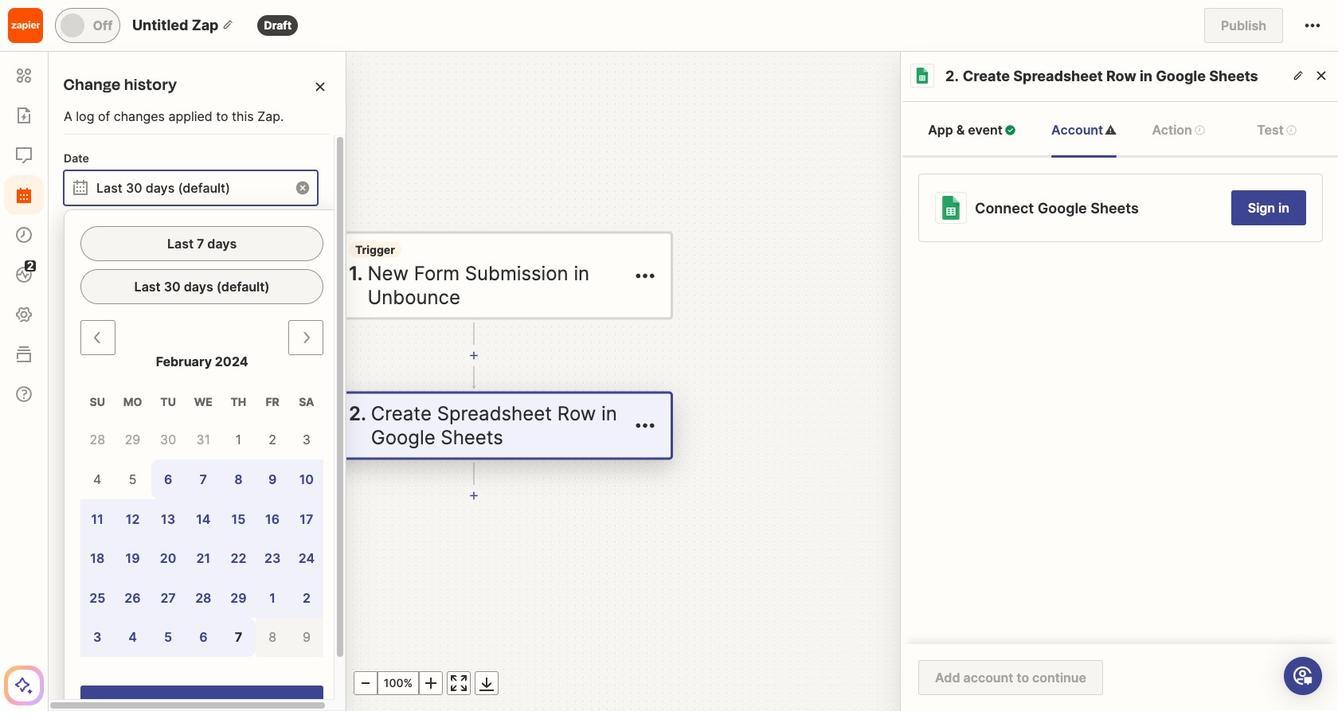 Task type: describe. For each thing, give the bounding box(es) containing it.
app & event
[[929, 122, 1003, 138]]

spreadsheet inside 2. create spreadsheet row in google sheets
[[437, 402, 552, 425]]

date
[[64, 151, 89, 165]]

a log of changes applied to this zap.
[[64, 108, 284, 124]]

sat mar 09 2024 cell
[[290, 618, 324, 658]]

1 horizontal spatial spreadsheet
[[1014, 68, 1104, 84]]

2 fit to view image from the left
[[450, 674, 469, 693]]

sun feb 18 2024 cell
[[80, 539, 114, 579]]

in inside 2. create spreadsheet row in google sheets
[[602, 402, 617, 425]]

1 button
[[153, 391, 188, 426]]

minutes.
[[149, 138, 200, 154]]

zoom in image
[[422, 674, 441, 693]]

0 vertical spatial sheets
[[1210, 68, 1259, 84]]

next page (1) image
[[201, 399, 220, 418]]

wed feb 14 2024 cell
[[185, 500, 222, 539]]

100 for second zoom level percentage 'element' from the left
[[384, 677, 404, 690]]

publish
[[1222, 18, 1267, 33]]

7,
[[179, 345, 187, 358]]

account link
[[1052, 102, 1118, 158]]

indeterminate element for test
[[1286, 124, 1298, 136]]

open intercom messenger image
[[1294, 667, 1313, 686]]

8 for fri mar 08 2024 cell
[[269, 630, 277, 646]]

last 30 days (default) button
[[96, 171, 289, 205]]

untitled zap
[[132, 17, 219, 33]]

30 inside row
[[160, 432, 176, 448]]

refresh image
[[241, 399, 260, 418]]

editor sidebar element
[[4, 52, 44, 706]]

sun feb 11 2024 cell
[[80, 500, 114, 539]]

app
[[929, 122, 954, 138]]

february 2024
[[156, 354, 248, 370]]

mon feb 19 2024 cell
[[114, 539, 151, 579]]

2 horizontal spatial google sheets logo image
[[940, 196, 964, 220]]

1 for fri mar 01 2024 cell
[[270, 590, 276, 606]]

last 7 days button
[[80, 226, 324, 261]]

sign in
[[1249, 200, 1290, 216]]

fri feb 23 2024 cell
[[256, 539, 290, 579]]

22
[[231, 551, 247, 567]]

in inside the learn the basics get everything you need to know about building your first zap in just 2 minutes.
[[98, 138, 109, 154]]

mon mar 04 2024 cell
[[114, 618, 151, 658]]

connect google sheets
[[976, 200, 1140, 216]]

1 horizontal spatial zap
[[104, 312, 128, 328]]

learn the basics get everything you need to know about building your first zap in just 2 minutes.
[[72, 71, 251, 154]]

last 30 days (default) for last 30 days (default) button
[[134, 279, 270, 295]]

25
[[89, 590, 105, 606]]

google inside 2. create spreadsheet row in google sheets
[[371, 426, 436, 449]]

watch video button
[[72, 163, 183, 187]]

need
[[190, 100, 220, 116]]

fri feb 09 2024 cell
[[256, 460, 290, 500]]

incomplete image inside account link
[[1106, 124, 1118, 136]]

account
[[964, 670, 1014, 686]]

app & event link
[[929, 102, 1017, 158]]

continue
[[1033, 670, 1087, 686]]

9 for fri feb 09 2024 cell
[[269, 472, 277, 488]]

mon feb 26 2024 cell
[[114, 579, 151, 618]]

2 vertical spatial google sheets logo image
[[293, 410, 325, 442]]

th
[[231, 395, 247, 409]]

unbounce logo image
[[293, 250, 325, 282]]

3:18:32
[[224, 345, 263, 358]]

row containing 25
[[80, 579, 324, 618]]

19
[[126, 551, 140, 567]]

rare m.
[[104, 344, 148, 360]]

1 inside button
[[168, 400, 174, 416]]

17
[[300, 511, 314, 527]]

february
[[156, 354, 212, 370]]

last 7 days
[[167, 236, 237, 252]]

incomplete element inside account link
[[1106, 124, 1118, 136]]

1 vertical spatial sheets
[[1091, 200, 1140, 216]]

indeterminate image
[[1195, 124, 1207, 136]]

action
[[1153, 122, 1193, 138]]

6 for wed mar 06 2024 cell
[[199, 630, 208, 646]]

3 for sat feb 03 2024 cell
[[303, 432, 311, 448]]

to inside the learn the basics get everything you need to know about building your first zap in just 2 minutes.
[[224, 100, 236, 116]]

3 for 'sun mar 03 2024' cell
[[93, 630, 102, 646]]

first
[[227, 119, 251, 135]]

mar
[[156, 345, 176, 358]]

your
[[197, 119, 224, 135]]

we
[[194, 395, 213, 409]]

test button
[[1242, 102, 1314, 158]]

form
[[414, 262, 460, 285]]

1 zoom level percentage element from the left
[[80, 672, 121, 696]]

mon feb 12 2024 cell
[[114, 500, 151, 539]]

to inside button
[[1017, 670, 1030, 686]]

wed feb 21 2024 cell
[[185, 539, 222, 579]]

about
[[107, 119, 142, 135]]

1 horizontal spatial row
[[1107, 68, 1137, 84]]

change for change history
[[64, 73, 121, 96]]

wed feb 07 2024 cell
[[185, 460, 222, 500]]

1 for thu feb 01 2024 cell at the left
[[236, 432, 242, 448]]

2 horizontal spatial zap
[[192, 17, 219, 33]]

zap created
[[104, 312, 179, 328]]

sun mar 03 2024 cell
[[80, 618, 114, 658]]

new
[[368, 262, 409, 285]]

incomplete element for trigger 1. new form submission in unbounce
[[320, 236, 339, 255]]

this
[[232, 108, 254, 124]]

11
[[91, 511, 104, 527]]

pm
[[266, 345, 283, 358]]

14
[[196, 511, 211, 527]]

21
[[196, 551, 211, 567]]

fri mar 08 2024 cell
[[256, 618, 290, 658]]

mon jan 29 2024 cell
[[125, 432, 141, 448]]

thu feb 15 2024 cell
[[222, 500, 256, 539]]

tue feb 27 2024 cell
[[151, 579, 185, 618]]

add
[[936, 670, 961, 686]]

trigger
[[355, 243, 395, 256]]

(default) for last 30 days (default) popup button
[[178, 180, 230, 196]]

days for last 30 days (default) popup button
[[146, 180, 175, 196]]

next month image
[[297, 328, 316, 347]]

sheets inside 2. create spreadsheet row in google sheets
[[441, 426, 504, 449]]

mon feb 05 2024 cell
[[114, 460, 151, 500]]

changes
[[114, 108, 165, 124]]

30 for last 30 days (default) popup button
[[126, 180, 142, 196]]

get
[[72, 100, 93, 116]]

in inside button
[[1279, 200, 1290, 216]]

row containing 4
[[80, 460, 324, 500]]

31
[[196, 432, 211, 448]]

thu feb 22 2024 cell
[[222, 539, 256, 579]]

sun jan 28 2024 cell
[[90, 432, 105, 448]]

2 100 % from the left
[[384, 677, 413, 690]]

connect
[[976, 200, 1035, 216]]

100 for first zoom level percentage 'element' from left
[[86, 677, 106, 690]]

2024,
[[190, 345, 221, 358]]

fr
[[266, 395, 280, 409]]

add account to continue button
[[919, 661, 1104, 696]]

sign in button
[[1232, 190, 1307, 226]]

create spreadsheet row in google sheets
[[963, 68, 1259, 84]]

last 30 days (default) button
[[80, 269, 324, 304]]

wed mar 06 2024 cell
[[185, 618, 222, 658]]

zap.
[[258, 108, 284, 124]]

test
[[1258, 122, 1285, 138]]

history
[[124, 73, 177, 96]]

sun feb 25 2024 cell
[[80, 579, 114, 618]]

unbounce
[[368, 286, 461, 309]]

tu
[[160, 395, 176, 409]]

thu mar 07 2024 cell
[[222, 618, 256, 658]]

log
[[76, 108, 94, 124]]

7 for 'wed feb 07 2024' cell
[[200, 472, 207, 488]]

mo
[[123, 395, 142, 409]]

7 inside button
[[197, 236, 204, 252]]

tue mar 05 2024 cell
[[151, 618, 185, 658]]

1 export to image image from the left
[[179, 674, 198, 693]]

m.
[[132, 344, 148, 360]]

submission
[[465, 262, 569, 285]]

6 for tue feb 06 2024 cell
[[164, 472, 172, 488]]

2 zoom out image from the left
[[356, 674, 375, 693]]



Task type: vqa. For each thing, say whether or not it's contained in the screenshot.


Task type: locate. For each thing, give the bounding box(es) containing it.
12
[[126, 511, 140, 527]]

0 horizontal spatial 1
[[168, 400, 174, 416]]

last inside button
[[167, 236, 194, 252]]

last inside button
[[134, 279, 161, 295]]

indeterminate element
[[1195, 124, 1207, 136], [1286, 124, 1298, 136]]

29 for thu feb 29 2024 cell in the bottom of the page
[[231, 590, 247, 606]]

incomplete image for 2. create spreadsheet row in google sheets
[[320, 397, 339, 416]]

last inside popup button
[[96, 180, 122, 196]]

1 vertical spatial incomplete image
[[320, 236, 339, 255]]

9 for sat mar 09 2024 "cell"
[[303, 630, 311, 646]]

7 row from the top
[[80, 618, 324, 658]]

0 vertical spatial google
[[1157, 68, 1207, 84]]

days inside popup button
[[146, 180, 175, 196]]

2 vertical spatial 7
[[235, 630, 242, 646]]

last for last 7 days button
[[167, 236, 194, 252]]

trigger 1. new form submission in unbounce
[[349, 243, 590, 309]]

spreadsheet
[[1014, 68, 1104, 84], [437, 402, 552, 425]]

28 for wed feb 28 2024 cell
[[195, 590, 212, 606]]

zoom level percentage element left zoom in icon
[[80, 672, 121, 696]]

add account to continue
[[936, 670, 1087, 686]]

zoom out image
[[58, 674, 77, 693], [356, 674, 375, 693]]

you
[[165, 100, 186, 116]]

1
[[168, 400, 174, 416], [236, 432, 242, 448], [270, 590, 276, 606]]

learn
[[72, 71, 113, 94]]

5 left wed mar 06 2024 cell
[[164, 630, 172, 646]]

% for first zoom level percentage 'element' from left
[[106, 677, 115, 690]]

google sheets logo image down "sa"
[[293, 410, 325, 442]]

fit to view image
[[151, 674, 171, 693], [450, 674, 469, 693]]

5 right sun feb 04 2024 "cell"
[[129, 472, 137, 488]]

(default)
[[178, 180, 230, 196], [217, 279, 270, 295]]

7 left fri mar 08 2024 cell
[[235, 630, 242, 646]]

change left type
[[64, 210, 106, 224]]

0 vertical spatial 28
[[90, 432, 105, 448]]

2 horizontal spatial 1
[[270, 590, 276, 606]]

1 vertical spatial 29
[[231, 590, 247, 606]]

row inside 2. create spreadsheet row in google sheets
[[558, 402, 596, 425]]

6 row from the top
[[80, 579, 324, 618]]

5 row from the top
[[80, 539, 324, 579]]

last 30 days (default) down minutes.
[[96, 180, 230, 196]]

1 horizontal spatial 3
[[303, 432, 311, 448]]

previous month image
[[88, 328, 108, 347]]

1 horizontal spatial indeterminate element
[[1286, 124, 1298, 136]]

zoom out image left zoom in icon
[[58, 674, 77, 693]]

5
[[129, 472, 137, 488], [164, 630, 172, 646]]

3 left mon mar 04 2024 cell
[[93, 630, 102, 646]]

1 vertical spatial 1
[[236, 432, 242, 448]]

days
[[146, 180, 175, 196], [207, 236, 237, 252], [184, 279, 213, 295]]

thu feb 01 2024 cell
[[222, 420, 256, 460]]

2 inside editor sidebar "element"
[[27, 259, 34, 273]]

watch video
[[99, 167, 175, 183]]

30 up type
[[126, 180, 142, 196]]

0 horizontal spatial 9
[[269, 472, 277, 488]]

row group inside choice of date ranges element
[[80, 420, 324, 658]]

1 % from the left
[[106, 677, 115, 690]]

1 horizontal spatial google
[[1038, 200, 1088, 216]]

9 right thu feb 08 2024 cell
[[269, 472, 277, 488]]

8
[[234, 472, 243, 488], [269, 630, 277, 646]]

complete element
[[1005, 124, 1017, 136]]

sign
[[1249, 200, 1276, 216]]

incomplete image left trigger
[[320, 236, 339, 255]]

100 left zoom in icon
[[86, 677, 106, 690]]

28 left thu feb 29 2024 cell in the bottom of the page
[[195, 590, 212, 606]]

1 vertical spatial spreadsheet
[[437, 402, 552, 425]]

0 horizontal spatial google
[[371, 426, 436, 449]]

2 vertical spatial incomplete image
[[320, 397, 339, 416]]

incomplete image right account
[[1106, 124, 1118, 136]]

1 horizontal spatial 2.
[[946, 68, 959, 84]]

create
[[963, 68, 1011, 84], [371, 402, 432, 425]]

fit to view image right zoom in image
[[450, 674, 469, 693]]

days for last 7 days button
[[207, 236, 237, 252]]

0 horizontal spatial zap
[[72, 138, 95, 154]]

zoom level percentage element left zoom in image
[[378, 672, 419, 696]]

days right "watch"
[[146, 180, 175, 196]]

row group containing 28
[[80, 420, 324, 658]]

incomplete element right account
[[1106, 124, 1118, 136]]

30
[[126, 180, 142, 196], [164, 279, 181, 295], [160, 432, 176, 448]]

row containing 11
[[80, 500, 324, 539]]

incomplete image
[[1106, 124, 1118, 136], [320, 236, 339, 255], [320, 397, 339, 416]]

20
[[160, 551, 176, 567]]

1 indeterminate element from the left
[[1195, 124, 1207, 136]]

0 vertical spatial 5
[[129, 472, 137, 488]]

2 vertical spatial zap
[[104, 312, 128, 328]]

last for last 30 days (default) popup button
[[96, 180, 122, 196]]

in
[[1140, 68, 1153, 84], [98, 138, 109, 154], [1279, 200, 1290, 216], [574, 262, 590, 285], [602, 402, 617, 425]]

grid containing february 2024
[[80, 320, 324, 670]]

(default) inside button
[[217, 279, 270, 295]]

2 vertical spatial sheets
[[441, 426, 504, 449]]

2. create spreadsheet row in google sheets
[[349, 402, 617, 449]]

2 vertical spatial incomplete element
[[320, 397, 339, 416]]

sat feb 10 2024 cell
[[290, 460, 324, 500]]

9 inside fri feb 09 2024 cell
[[269, 472, 277, 488]]

to up first
[[224, 100, 236, 116]]

0 vertical spatial 8
[[234, 472, 243, 488]]

incomplete element right "sa"
[[320, 397, 339, 416]]

incomplete element left trigger
[[320, 236, 339, 255]]

0 vertical spatial last 30 days (default)
[[96, 180, 230, 196]]

1 vertical spatial last 30 days (default)
[[134, 279, 270, 295]]

0 horizontal spatial 100
[[86, 677, 106, 690]]

2 horizontal spatial google
[[1157, 68, 1207, 84]]

wed feb 28 2024 cell
[[185, 579, 222, 618]]

applied
[[169, 108, 213, 124]]

last 30 days (default) for last 30 days (default) popup button
[[96, 180, 230, 196]]

0 horizontal spatial %
[[106, 677, 115, 690]]

1 horizontal spatial google sheets logo image
[[915, 68, 931, 84]]

&
[[957, 122, 965, 138]]

1.
[[349, 262, 363, 285]]

0 vertical spatial spreadsheet
[[1014, 68, 1104, 84]]

4
[[93, 472, 102, 488], [128, 630, 137, 646]]

2 zoom level percentage element from the left
[[378, 672, 419, 696]]

2 change from the top
[[64, 210, 106, 224]]

building
[[146, 119, 193, 135]]

100 % left zoom in image
[[384, 677, 413, 690]]

created
[[131, 312, 179, 328]]

1 vertical spatial days
[[207, 236, 237, 252]]

0 vertical spatial google sheets logo image
[[915, 68, 931, 84]]

know
[[72, 119, 104, 135]]

export to image image
[[179, 674, 198, 693], [477, 674, 497, 693]]

3 right fri feb 02 2024 cell
[[303, 432, 311, 448]]

zoom out image left zoom in image
[[356, 674, 375, 693]]

1 change from the top
[[64, 73, 121, 96]]

1 vertical spatial 5
[[164, 630, 172, 646]]

days up last 30 days (default) button
[[207, 236, 237, 252]]

4 row from the top
[[80, 500, 324, 539]]

change history
[[64, 73, 177, 96]]

indeterminate element for action
[[1195, 124, 1207, 136]]

2 row from the top
[[80, 420, 324, 460]]

zap up previous month 'image'
[[104, 312, 128, 328]]

2 100 from the left
[[384, 677, 404, 690]]

1 horizontal spatial zoom level percentage element
[[378, 672, 419, 696]]

6 left 'wed feb 07 2024' cell
[[164, 472, 172, 488]]

100
[[86, 677, 106, 690], [384, 677, 404, 690]]

row containing 18
[[80, 539, 324, 579]]

zap inside the learn the basics get everything you need to know about building your first zap in just 2 minutes.
[[72, 138, 95, 154]]

sat feb 17 2024 cell
[[290, 500, 324, 539]]

to
[[224, 100, 236, 116], [216, 108, 228, 124], [1017, 670, 1030, 686]]

4 for sun feb 04 2024 "cell"
[[93, 472, 102, 488]]

tue feb 20 2024 cell
[[151, 539, 185, 579]]

1 vertical spatial 9
[[303, 630, 311, 646]]

2. up the &
[[946, 68, 959, 84]]

27
[[161, 590, 176, 606]]

1 vertical spatial change
[[64, 210, 106, 224]]

1 100 from the left
[[86, 677, 106, 690]]

fri mar 01 2024 cell
[[256, 579, 290, 618]]

3 row from the top
[[80, 460, 324, 500]]

1 vertical spatial 2.
[[349, 402, 367, 425]]

2 horizontal spatial last
[[167, 236, 194, 252]]

export to image image down wed mar 06 2024 cell
[[179, 674, 198, 693]]

18
[[90, 551, 105, 567]]

in inside trigger 1. new form submission in unbounce
[[574, 262, 590, 285]]

a
[[64, 108, 72, 124]]

1 vertical spatial last
[[167, 236, 194, 252]]

8 right the thu mar 07 2024 cell
[[269, 630, 277, 646]]

0 vertical spatial 2.
[[946, 68, 959, 84]]

0 vertical spatial 4
[[93, 472, 102, 488]]

fri feb 16 2024 cell
[[256, 500, 290, 539]]

last up the change type
[[96, 180, 122, 196]]

0 horizontal spatial 6
[[164, 472, 172, 488]]

4 inside "cell"
[[93, 472, 102, 488]]

30 for last 30 days (default) button
[[164, 279, 181, 295]]

0 vertical spatial 1
[[168, 400, 174, 416]]

0 horizontal spatial 3
[[93, 630, 102, 646]]

9 right fri mar 08 2024 cell
[[303, 630, 311, 646]]

2
[[138, 138, 145, 154], [27, 259, 34, 273], [269, 432, 277, 448], [303, 590, 311, 606]]

1 vertical spatial 30
[[164, 279, 181, 295]]

indeterminate element right action
[[1195, 124, 1207, 136]]

4 inside cell
[[128, 630, 137, 646]]

2 vertical spatial 30
[[160, 432, 176, 448]]

to left this
[[216, 108, 228, 124]]

0 vertical spatial 29
[[125, 432, 141, 448]]

7 inside cell
[[235, 630, 242, 646]]

1 vertical spatial row
[[558, 402, 596, 425]]

2 export to image image from the left
[[477, 674, 497, 693]]

7 for the thu mar 07 2024 cell
[[235, 630, 242, 646]]

29 inside cell
[[231, 590, 247, 606]]

last up last 30 days (default) button
[[167, 236, 194, 252]]

16
[[265, 511, 280, 527]]

days for last 30 days (default) button
[[184, 279, 213, 295]]

1 row from the top
[[80, 384, 324, 420]]

1 horizontal spatial export to image image
[[477, 674, 497, 693]]

4 right 'sun mar 03 2024' cell
[[128, 630, 137, 646]]

row group
[[80, 420, 324, 658]]

24
[[299, 551, 315, 567]]

1 horizontal spatial create
[[963, 68, 1011, 84]]

30 down 1 button
[[160, 432, 176, 448]]

thu feb 29 2024 cell
[[222, 579, 256, 618]]

1 zoom out image from the left
[[58, 674, 77, 693]]

0 vertical spatial incomplete element
[[1106, 124, 1118, 136]]

last
[[96, 180, 122, 196], [167, 236, 194, 252], [134, 279, 161, 295]]

28 left mon jan 29 2024 cell
[[90, 432, 105, 448]]

rm
[[81, 346, 92, 357]]

sat mar 02 2024 cell
[[290, 579, 324, 618]]

0 horizontal spatial 28
[[90, 432, 105, 448]]

1 vertical spatial 6
[[199, 630, 208, 646]]

(default) right video
[[178, 180, 230, 196]]

just
[[112, 138, 134, 154]]

indeterminate element inside action button
[[1195, 124, 1207, 136]]

2. for 2.
[[946, 68, 959, 84]]

1 vertical spatial google sheets logo image
[[940, 196, 964, 220]]

row containing su
[[80, 384, 324, 420]]

watch
[[99, 167, 138, 183]]

1 vertical spatial create
[[371, 402, 432, 425]]

grid
[[80, 320, 324, 670]]

7
[[197, 236, 204, 252], [200, 472, 207, 488], [235, 630, 242, 646]]

0 vertical spatial last
[[96, 180, 122, 196]]

last 30 days (default)
[[96, 180, 230, 196], [134, 279, 270, 295]]

google
[[1157, 68, 1207, 84], [1038, 200, 1088, 216], [371, 426, 436, 449]]

29 for mon jan 29 2024 cell
[[125, 432, 141, 448]]

7 left thu feb 08 2024 cell
[[200, 472, 207, 488]]

0 horizontal spatial create
[[371, 402, 432, 425]]

row
[[1107, 68, 1137, 84], [558, 402, 596, 425]]

2. right "sa"
[[349, 402, 367, 425]]

26
[[125, 590, 141, 606]]

(default) for last 30 days (default) button
[[217, 279, 270, 295]]

zap down know
[[72, 138, 95, 154]]

sat feb 24 2024 cell
[[290, 539, 324, 579]]

incomplete image right "sa"
[[320, 397, 339, 416]]

of
[[98, 108, 110, 124]]

28 for sun jan 28 2024 cell
[[90, 432, 105, 448]]

6 inside tue feb 06 2024 cell
[[164, 472, 172, 488]]

event
[[969, 122, 1003, 138]]

30 up 'created'
[[164, 279, 181, 295]]

zap right "untitled"
[[192, 17, 219, 33]]

1 up tue jan 30 2024 cell
[[168, 400, 174, 416]]

last 30 days (default) inside popup button
[[96, 180, 230, 196]]

fri feb 02 2024 cell
[[256, 420, 290, 460]]

0 vertical spatial change
[[64, 73, 121, 96]]

draft
[[264, 18, 292, 32]]

8 left fri feb 09 2024 cell
[[234, 472, 243, 488]]

23
[[265, 551, 281, 567]]

100 % left zoom in icon
[[86, 677, 115, 690]]

0 horizontal spatial fit to view image
[[151, 674, 171, 693]]

(default) down last 7 days
[[217, 279, 270, 295]]

row containing 28
[[80, 420, 324, 460]]

complete image
[[1005, 124, 1017, 136]]

last for last 30 days (default) button
[[134, 279, 161, 295]]

days inside button
[[207, 236, 237, 252]]

video
[[141, 167, 175, 183]]

last 30 days (default) down last 7 days button
[[134, 279, 270, 295]]

2 % from the left
[[404, 677, 413, 690]]

thu feb 08 2024 cell
[[222, 460, 256, 500]]

zap
[[192, 17, 219, 33], [72, 138, 95, 154], [104, 312, 128, 328]]

indeterminate element right the test
[[1286, 124, 1298, 136]]

previous page (1) image
[[122, 399, 141, 418]]

export to image image right zoom in image
[[477, 674, 497, 693]]

rare
[[104, 344, 129, 360]]

0 vertical spatial 6
[[164, 472, 172, 488]]

1 right thu feb 29 2024 cell in the bottom of the page
[[270, 590, 276, 606]]

0 horizontal spatial 5
[[129, 472, 137, 488]]

1 100 % from the left
[[86, 677, 115, 690]]

1 horizontal spatial zoom out image
[[356, 674, 375, 693]]

6 left the thu mar 07 2024 cell
[[199, 630, 208, 646]]

incomplete image for trigger 1. new form submission in unbounce
[[320, 236, 339, 255]]

basics
[[145, 71, 193, 94]]

2 vertical spatial 1
[[270, 590, 276, 606]]

5 for tue mar 05 2024 cell
[[164, 630, 172, 646]]

2 horizontal spatial sheets
[[1210, 68, 1259, 84]]

28 inside cell
[[195, 590, 212, 606]]

untitled
[[132, 17, 188, 33]]

1 horizontal spatial 29
[[231, 590, 247, 606]]

incomplete element for 2. create spreadsheet row in google sheets
[[320, 397, 339, 416]]

5 inside cell
[[164, 630, 172, 646]]

1 horizontal spatial 6
[[199, 630, 208, 646]]

0 horizontal spatial sheets
[[441, 426, 504, 449]]

sat feb 03 2024 cell
[[290, 420, 324, 460]]

create inside 2. create spreadsheet row in google sheets
[[371, 402, 432, 425]]

days down last 7 days button
[[184, 279, 213, 295]]

1 vertical spatial 28
[[195, 590, 212, 606]]

fit to view image right zoom in icon
[[151, 674, 171, 693]]

zoom in image
[[124, 674, 143, 693]]

1 left fri feb 02 2024 cell
[[236, 432, 242, 448]]

google sheets logo image left connect
[[940, 196, 964, 220]]

(default) inside popup button
[[178, 180, 230, 196]]

choice of date ranges element
[[65, 210, 340, 712]]

1 vertical spatial 3
[[93, 630, 102, 646]]

sheets
[[1210, 68, 1259, 84], [1091, 200, 1140, 216], [441, 426, 504, 449]]

2 indeterminate element from the left
[[1286, 124, 1298, 136]]

7 up last 30 days (default) button
[[197, 236, 204, 252]]

to right account
[[1017, 670, 1030, 686]]

6 inside wed mar 06 2024 cell
[[199, 630, 208, 646]]

2. inside 2. create spreadsheet row in google sheets
[[349, 402, 367, 425]]

1 horizontal spatial 5
[[164, 630, 172, 646]]

4 for mon mar 04 2024 cell
[[128, 630, 137, 646]]

1 horizontal spatial 100
[[384, 677, 404, 690]]

change for change type
[[64, 210, 106, 224]]

1 horizontal spatial 1
[[236, 432, 242, 448]]

1 vertical spatial incomplete element
[[320, 236, 339, 255]]

0 horizontal spatial 29
[[125, 432, 141, 448]]

1 fit to view image from the left
[[151, 674, 171, 693]]

0 horizontal spatial zoom level percentage element
[[80, 672, 121, 696]]

10
[[299, 472, 314, 488]]

days inside button
[[184, 279, 213, 295]]

0 vertical spatial (default)
[[178, 180, 230, 196]]

rare man image
[[77, 342, 96, 362]]

0 horizontal spatial indeterminate element
[[1195, 124, 1207, 136]]

last up zap created
[[134, 279, 161, 295]]

8 for thu feb 08 2024 cell
[[234, 472, 243, 488]]

tue feb 13 2024 cell
[[151, 500, 185, 539]]

indeterminate image
[[1286, 124, 1298, 136]]

9 inside sat mar 09 2024 "cell"
[[303, 630, 311, 646]]

29 down previous page (1) icon
[[125, 432, 141, 448]]

0 horizontal spatial row
[[558, 402, 596, 425]]

1 vertical spatial 4
[[128, 630, 137, 646]]

tue feb 06 2024 cell
[[151, 460, 185, 500]]

7 inside cell
[[200, 472, 207, 488]]

last 30 days (default) inside button
[[134, 279, 270, 295]]

account
[[1052, 122, 1104, 138]]

0 horizontal spatial google sheets logo image
[[293, 410, 325, 442]]

1 vertical spatial 8
[[269, 630, 277, 646]]

tue jan 30 2024 cell
[[160, 432, 176, 448]]

2 vertical spatial days
[[184, 279, 213, 295]]

google sheets logo image
[[915, 68, 931, 84], [940, 196, 964, 220], [293, 410, 325, 442]]

change type
[[64, 210, 135, 224]]

0 horizontal spatial last
[[96, 180, 122, 196]]

2024
[[215, 354, 248, 370]]

100 left zoom in image
[[384, 677, 404, 690]]

0 horizontal spatial 2.
[[349, 402, 367, 425]]

0 horizontal spatial zoom out image
[[58, 674, 77, 693]]

indeterminate element inside the test button
[[1286, 124, 1298, 136]]

30 inside last 30 days (default) popup button
[[126, 180, 142, 196]]

2. for 2. create spreadsheet row in google sheets
[[349, 402, 367, 425]]

grid inside choice of date ranges element
[[80, 320, 324, 670]]

everything
[[97, 100, 161, 116]]

5 inside 'cell'
[[129, 472, 137, 488]]

google sheets logo image up app
[[915, 68, 931, 84]]

su
[[90, 395, 105, 409]]

sun feb 04 2024 cell
[[80, 460, 114, 500]]

15
[[232, 511, 246, 527]]

row containing 3
[[80, 618, 324, 658]]

zoom level percentage element
[[80, 672, 121, 696], [378, 672, 419, 696]]

change up get
[[64, 73, 121, 96]]

0 vertical spatial incomplete image
[[1106, 124, 1118, 136]]

1 vertical spatial zap
[[72, 138, 95, 154]]

0 vertical spatial 30
[[126, 180, 142, 196]]

2 vertical spatial last
[[134, 279, 161, 295]]

sa
[[299, 395, 314, 409]]

row
[[80, 384, 324, 420], [80, 420, 324, 460], [80, 460, 324, 500], [80, 500, 324, 539], [80, 539, 324, 579], [80, 579, 324, 618], [80, 618, 324, 658]]

incomplete element
[[1106, 124, 1118, 136], [320, 236, 339, 255], [320, 397, 339, 416]]

30 inside last 30 days (default) button
[[164, 279, 181, 295]]

1 horizontal spatial 9
[[303, 630, 311, 646]]

1 horizontal spatial 100 %
[[384, 677, 413, 690]]

28
[[90, 432, 105, 448], [195, 590, 212, 606]]

0 vertical spatial days
[[146, 180, 175, 196]]

6
[[164, 472, 172, 488], [199, 630, 208, 646]]

mar 7, 2024, 3:18:32 pm
[[156, 345, 283, 358]]

5 for the mon feb 05 2024 'cell'
[[129, 472, 137, 488]]

4 left the mon feb 05 2024 'cell'
[[93, 472, 102, 488]]

% left zoom in icon
[[106, 677, 115, 690]]

wed jan 31 2024 cell
[[196, 432, 211, 448]]

29 left fri mar 01 2024 cell
[[231, 590, 247, 606]]

% left zoom in image
[[404, 677, 413, 690]]

% for second zoom level percentage 'element' from the left
[[404, 677, 413, 690]]

2 inside the learn the basics get everything you need to know about building your first zap in just 2 minutes.
[[138, 138, 145, 154]]

0 horizontal spatial spreadsheet
[[437, 402, 552, 425]]

0 vertical spatial create
[[963, 68, 1011, 84]]



